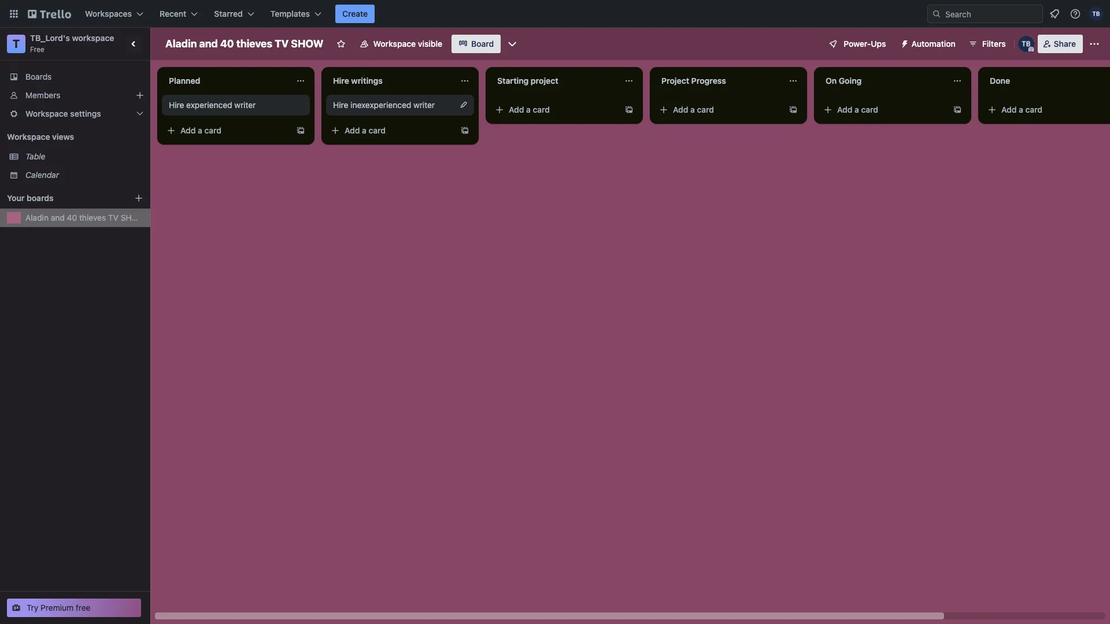 Task type: describe. For each thing, give the bounding box(es) containing it.
share button
[[1038, 35, 1083, 53]]

starting
[[497, 76, 529, 86]]

on
[[826, 76, 837, 86]]

this member is an admin of this board. image
[[1028, 47, 1034, 52]]

on going
[[826, 76, 862, 86]]

0 notifications image
[[1048, 7, 1062, 21]]

add a card for going
[[837, 105, 878, 114]]

40 inside board name text box
[[220, 38, 234, 50]]

boards
[[27, 193, 54, 203]]

try premium free
[[27, 603, 91, 613]]

t link
[[7, 35, 25, 53]]

customize views image
[[507, 38, 518, 50]]

writings
[[351, 76, 383, 86]]

workspace for workspace visible
[[373, 39, 416, 49]]

add a card for progress
[[673, 105, 714, 114]]

workspaces button
[[78, 5, 150, 23]]

back to home image
[[28, 5, 71, 23]]

create button
[[335, 5, 375, 23]]

tb_lord's workspace free
[[30, 33, 114, 54]]

aladin and 40 thieves tv show link
[[25, 212, 145, 224]]

settings
[[70, 109, 101, 119]]

a for progress
[[690, 105, 695, 114]]

0 horizontal spatial thieves
[[79, 213, 106, 223]]

Board name text field
[[160, 35, 329, 53]]

hire for hire writings
[[333, 76, 349, 86]]

workspaces
[[85, 9, 132, 19]]

workspace
[[72, 33, 114, 43]]

primary element
[[0, 0, 1110, 28]]

create from template… image for writings
[[460, 126, 470, 135]]

add a card button for project
[[490, 101, 620, 119]]

aladin and 40 thieves tv show inside board name text box
[[165, 38, 324, 50]]

add a card for project
[[509, 105, 550, 114]]

aladin inside board name text box
[[165, 38, 197, 50]]

workspace for workspace settings
[[25, 109, 68, 119]]

add for writings
[[345, 125, 360, 135]]

sm image
[[895, 35, 912, 51]]

free
[[76, 603, 91, 613]]

project progress
[[661, 76, 726, 86]]

recent button
[[153, 5, 205, 23]]

hire writings
[[333, 76, 383, 86]]

create
[[342, 9, 368, 19]]

edit card image
[[459, 100, 468, 109]]

project
[[661, 76, 689, 86]]

table
[[25, 151, 45, 161]]

starred button
[[207, 5, 261, 23]]

starred
[[214, 9, 243, 19]]

add a card button for writings
[[326, 121, 456, 140]]

inexexperienced
[[350, 100, 411, 110]]

add for going
[[837, 105, 853, 114]]

hire for hire experienced writer
[[169, 100, 184, 110]]

add a card for writings
[[345, 125, 386, 135]]

create from template… image for project
[[624, 105, 634, 114]]

hire inexexperienced writer link
[[333, 99, 467, 111]]

tb_lord (tylerblack44) image
[[1018, 36, 1034, 52]]

your
[[7, 193, 25, 203]]

t
[[13, 37, 20, 50]]

hire experienced writer link
[[169, 99, 303, 111]]

premium
[[41, 603, 74, 613]]

1 vertical spatial show
[[121, 213, 145, 223]]

add a card down "done"
[[1001, 105, 1043, 114]]

card for project
[[533, 105, 550, 114]]

try premium free button
[[7, 599, 141, 618]]

hire experienced writer
[[169, 100, 256, 110]]

experienced
[[186, 100, 232, 110]]

create from template… image for progress
[[789, 105, 798, 114]]

board link
[[452, 35, 501, 53]]

filters button
[[965, 35, 1009, 53]]

add down "done"
[[1001, 105, 1017, 114]]

a down done text box
[[1019, 105, 1023, 114]]

show inside board name text box
[[291, 38, 324, 50]]

search image
[[932, 9, 941, 19]]

workspace visible button
[[352, 35, 449, 53]]

templates button
[[263, 5, 328, 23]]

tyler black (tylerblack44) image
[[1089, 7, 1103, 21]]

free
[[30, 45, 45, 54]]

going
[[839, 76, 862, 86]]

tb_lord's
[[30, 33, 70, 43]]

board
[[471, 39, 494, 49]]



Task type: vqa. For each thing, say whether or not it's contained in the screenshot.
"howard (howard38800628)" Image
no



Task type: locate. For each thing, give the bounding box(es) containing it.
open information menu image
[[1070, 8, 1081, 20]]

members
[[25, 90, 60, 100]]

1 horizontal spatial and
[[199, 38, 218, 50]]

boards link
[[0, 68, 150, 86]]

planned
[[169, 76, 200, 86]]

thieves down your boards with 1 items element
[[79, 213, 106, 223]]

add a card down the going
[[837, 105, 878, 114]]

show menu image
[[1089, 38, 1100, 50]]

aladin inside 'aladin and 40 thieves tv show' link
[[25, 213, 49, 223]]

workspace settings button
[[0, 105, 150, 123]]

1 horizontal spatial 40
[[220, 38, 234, 50]]

1 horizontal spatial thieves
[[236, 38, 272, 50]]

aladin
[[165, 38, 197, 50], [25, 213, 49, 223]]

a down inexexperienced
[[362, 125, 367, 135]]

0 horizontal spatial aladin
[[25, 213, 49, 223]]

0 vertical spatial and
[[199, 38, 218, 50]]

0 horizontal spatial 40
[[67, 213, 77, 223]]

aladin and 40 thieves tv show down your boards with 1 items element
[[25, 213, 145, 223]]

writer inside 'link'
[[413, 100, 435, 110]]

tb_lord's workspace link
[[30, 33, 114, 43]]

1 vertical spatial 40
[[67, 213, 77, 223]]

workspace navigation collapse icon image
[[126, 36, 142, 52]]

aladin down boards at left top
[[25, 213, 49, 223]]

add a card button down hire experienced writer link
[[162, 121, 291, 140]]

add a card down inexexperienced
[[345, 125, 386, 135]]

card for progress
[[697, 105, 714, 114]]

add down project
[[673, 105, 688, 114]]

views
[[52, 132, 74, 142]]

card down project
[[533, 105, 550, 114]]

0 vertical spatial 40
[[220, 38, 234, 50]]

starting project
[[497, 76, 558, 86]]

share
[[1054, 39, 1076, 49]]

1 horizontal spatial writer
[[413, 100, 435, 110]]

Project Progress text field
[[655, 72, 782, 90]]

40 down starred
[[220, 38, 234, 50]]

card for going
[[861, 105, 878, 114]]

add
[[509, 105, 524, 114], [673, 105, 688, 114], [837, 105, 853, 114], [1001, 105, 1017, 114], [180, 125, 196, 135], [345, 125, 360, 135]]

writer down planned text field
[[234, 100, 256, 110]]

2 writer from the left
[[413, 100, 435, 110]]

2 vertical spatial workspace
[[7, 132, 50, 142]]

add board image
[[134, 194, 143, 203]]

thieves inside board name text box
[[236, 38, 272, 50]]

a down the going
[[855, 105, 859, 114]]

card down done text box
[[1025, 105, 1043, 114]]

1 vertical spatial workspace
[[25, 109, 68, 119]]

workspace
[[373, 39, 416, 49], [25, 109, 68, 119], [7, 132, 50, 142]]

add a card button down done text box
[[983, 101, 1110, 119]]

On Going text field
[[819, 72, 946, 90]]

hire inside 'link'
[[333, 100, 348, 110]]

Starting project text field
[[490, 72, 618, 90]]

templates
[[270, 9, 310, 19]]

add a card button for going
[[819, 101, 948, 119]]

add for progress
[[673, 105, 688, 114]]

workspace visible
[[373, 39, 442, 49]]

1 vertical spatial aladin
[[25, 213, 49, 223]]

and down your boards with 1 items element
[[51, 213, 65, 223]]

add a card
[[509, 105, 550, 114], [673, 105, 714, 114], [837, 105, 878, 114], [1001, 105, 1043, 114], [180, 125, 221, 135], [345, 125, 386, 135]]

1 vertical spatial thieves
[[79, 213, 106, 223]]

0 vertical spatial show
[[291, 38, 324, 50]]

workspace up table
[[7, 132, 50, 142]]

writer
[[234, 100, 256, 110], [413, 100, 435, 110]]

Hire writings text field
[[326, 72, 453, 90]]

0 vertical spatial thieves
[[236, 38, 272, 50]]

workspace left visible
[[373, 39, 416, 49]]

hire down the planned
[[169, 100, 184, 110]]

hire down hire writings
[[333, 100, 348, 110]]

add a card down starting project
[[509, 105, 550, 114]]

calendar link
[[25, 169, 143, 181]]

a down starting project
[[526, 105, 531, 114]]

card down progress
[[697, 105, 714, 114]]

40
[[220, 38, 234, 50], [67, 213, 77, 223]]

workspace inside button
[[373, 39, 416, 49]]

aladin and 40 thieves tv show
[[165, 38, 324, 50], [25, 213, 145, 223]]

a down experienced
[[198, 125, 202, 135]]

tv down calendar link
[[108, 213, 119, 223]]

boards
[[25, 72, 52, 82]]

recent
[[160, 9, 186, 19]]

a for project
[[526, 105, 531, 114]]

visible
[[418, 39, 442, 49]]

power-ups button
[[821, 35, 893, 53]]

calendar
[[25, 170, 59, 180]]

writer for hire inexexperienced writer
[[413, 100, 435, 110]]

workspace inside dropdown button
[[25, 109, 68, 119]]

a for going
[[855, 105, 859, 114]]

a down project progress
[[690, 105, 695, 114]]

filters
[[982, 39, 1006, 49]]

add a card button down starting project text field
[[490, 101, 620, 119]]

add a card down experienced
[[180, 125, 221, 135]]

tv inside board name text box
[[275, 38, 289, 50]]

add a card down project progress
[[673, 105, 714, 114]]

progress
[[691, 76, 726, 86]]

table link
[[25, 151, 143, 162]]

power-ups
[[844, 39, 886, 49]]

card for writings
[[369, 125, 386, 135]]

card
[[533, 105, 550, 114], [697, 105, 714, 114], [861, 105, 878, 114], [1025, 105, 1043, 114], [204, 125, 221, 135], [369, 125, 386, 135]]

0 horizontal spatial show
[[121, 213, 145, 223]]

try
[[27, 603, 38, 613]]

hire left writings
[[333, 76, 349, 86]]

and inside board name text box
[[199, 38, 218, 50]]

show down templates popup button
[[291, 38, 324, 50]]

workspace for workspace views
[[7, 132, 50, 142]]

your boards
[[7, 193, 54, 203]]

1 horizontal spatial show
[[291, 38, 324, 50]]

add down inexexperienced
[[345, 125, 360, 135]]

0 vertical spatial aladin and 40 thieves tv show
[[165, 38, 324, 50]]

add down experienced
[[180, 125, 196, 135]]

1 writer from the left
[[234, 100, 256, 110]]

0 vertical spatial workspace
[[373, 39, 416, 49]]

add a card button down hire inexexperienced writer
[[326, 121, 456, 140]]

power-
[[844, 39, 871, 49]]

0 horizontal spatial aladin and 40 thieves tv show
[[25, 213, 145, 223]]

workspace down members
[[25, 109, 68, 119]]

card down inexexperienced
[[369, 125, 386, 135]]

your boards with 1 items element
[[7, 191, 117, 205]]

hire for hire inexexperienced writer
[[333, 100, 348, 110]]

show
[[291, 38, 324, 50], [121, 213, 145, 223]]

workspace views
[[7, 132, 74, 142]]

0 horizontal spatial writer
[[234, 100, 256, 110]]

add a card button for progress
[[655, 101, 784, 119]]

workspace settings
[[25, 109, 101, 119]]

a
[[526, 105, 531, 114], [690, 105, 695, 114], [855, 105, 859, 114], [1019, 105, 1023, 114], [198, 125, 202, 135], [362, 125, 367, 135]]

1 vertical spatial tv
[[108, 213, 119, 223]]

done
[[990, 76, 1010, 86]]

40 inside 'aladin and 40 thieves tv show' link
[[67, 213, 77, 223]]

hire inside text field
[[333, 76, 349, 86]]

Done text field
[[983, 72, 1110, 90]]

card down the hire experienced writer
[[204, 125, 221, 135]]

aladin and 40 thieves tv show down starred popup button
[[165, 38, 324, 50]]

Search field
[[941, 5, 1043, 23]]

thieves
[[236, 38, 272, 50], [79, 213, 106, 223]]

tv down templates
[[275, 38, 289, 50]]

create from template… image
[[953, 105, 962, 114]]

show down the add board icon
[[121, 213, 145, 223]]

writer for hire experienced writer
[[234, 100, 256, 110]]

hire
[[333, 76, 349, 86], [169, 100, 184, 110], [333, 100, 348, 110]]

1 horizontal spatial aladin and 40 thieves tv show
[[165, 38, 324, 50]]

40 down your boards with 1 items element
[[67, 213, 77, 223]]

0 vertical spatial aladin
[[165, 38, 197, 50]]

0 horizontal spatial and
[[51, 213, 65, 223]]

a for writings
[[362, 125, 367, 135]]

1 horizontal spatial tv
[[275, 38, 289, 50]]

hire inexexperienced writer
[[333, 100, 435, 110]]

automation button
[[895, 35, 963, 53]]

add down on going
[[837, 105, 853, 114]]

0 vertical spatial tv
[[275, 38, 289, 50]]

and
[[199, 38, 218, 50], [51, 213, 65, 223]]

members link
[[0, 86, 150, 105]]

writer left the edit card image
[[413, 100, 435, 110]]

aladin down recent popup button
[[165, 38, 197, 50]]

project
[[531, 76, 558, 86]]

add a card button down on going text box
[[819, 101, 948, 119]]

add a card button down project progress text box
[[655, 101, 784, 119]]

1 horizontal spatial aladin
[[165, 38, 197, 50]]

0 horizontal spatial tv
[[108, 213, 119, 223]]

add down starting
[[509, 105, 524, 114]]

ups
[[871, 39, 886, 49]]

tv
[[275, 38, 289, 50], [108, 213, 119, 223]]

Planned text field
[[162, 72, 289, 90]]

automation
[[912, 39, 956, 49]]

add a card button
[[490, 101, 620, 119], [655, 101, 784, 119], [819, 101, 948, 119], [983, 101, 1110, 119], [162, 121, 291, 140], [326, 121, 456, 140]]

card down on going text box
[[861, 105, 878, 114]]

star or unstar board image
[[336, 39, 345, 49]]

add for project
[[509, 105, 524, 114]]

1 vertical spatial aladin and 40 thieves tv show
[[25, 213, 145, 223]]

and down starred
[[199, 38, 218, 50]]

thieves down starred popup button
[[236, 38, 272, 50]]

create from template… image
[[624, 105, 634, 114], [789, 105, 798, 114], [296, 126, 305, 135], [460, 126, 470, 135]]

1 vertical spatial and
[[51, 213, 65, 223]]



